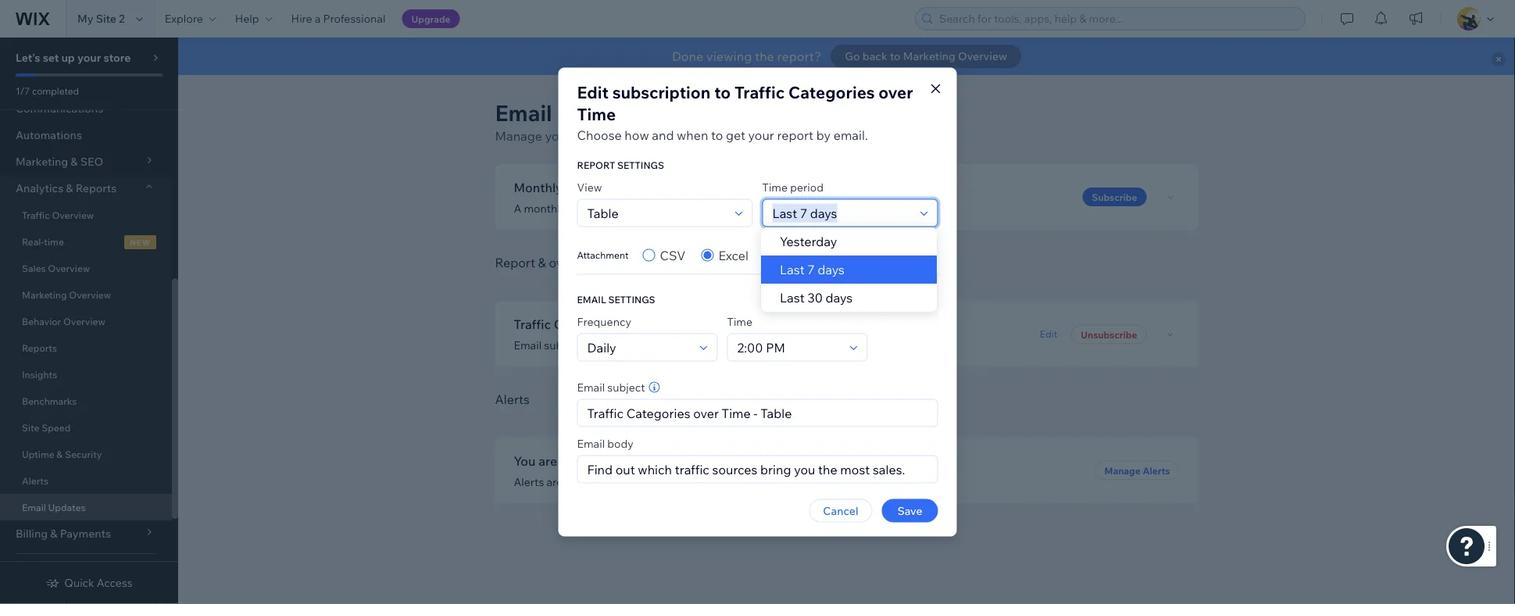 Task type: describe. For each thing, give the bounding box(es) containing it.
analytics
[[16, 181, 63, 195]]

analytics & reports
[[16, 181, 117, 195]]

how
[[625, 127, 649, 143]]

bar
[[739, 339, 756, 352]]

last 30 days
[[780, 290, 853, 306]]

by
[[817, 127, 831, 143]]

overview for monthly
[[569, 202, 615, 215]]

marketing inside sidebar element
[[22, 289, 67, 301]]

Search for tools, apps, help & more... field
[[935, 8, 1301, 30]]

email updates link
[[0, 494, 172, 521]]

report
[[577, 159, 616, 171]]

behavior overview link
[[0, 308, 172, 335]]

csv
[[660, 247, 686, 263]]

subject
[[608, 380, 645, 394]]

wix
[[574, 128, 596, 144]]

a monthly overview of your site's key stats.
[[514, 202, 730, 215]]

time left "-"
[[705, 339, 730, 352]]

& for security
[[57, 448, 63, 460]]

alerts inside sidebar element
[[22, 475, 48, 487]]

my site 2
[[77, 12, 125, 25]]

key inside you are subscribed to 5 alerts alerts are email notifications about significant changes in your key stats.
[[832, 475, 849, 489]]

subscriptions
[[604, 255, 683, 271]]

sales overview
[[22, 262, 90, 274]]

your inside edit subscription to traffic categories over time choose how and when to get your report by email.
[[749, 127, 775, 143]]

up
[[61, 51, 75, 65]]

email.
[[834, 127, 868, 143]]

access
[[97, 576, 133, 590]]

2
[[119, 12, 125, 25]]

unsubscribe
[[1081, 329, 1138, 340]]

insights link
[[0, 361, 172, 388]]

sidebar element
[[0, 38, 178, 604]]

email subject
[[577, 380, 645, 394]]

go back to marketing overview
[[845, 49, 1008, 63]]

upgrade button
[[402, 9, 460, 28]]

1 vertical spatial reports
[[22, 342, 57, 354]]

your inside sidebar element
[[77, 51, 101, 65]]

to down 'viewing'
[[715, 82, 731, 103]]

explore
[[165, 12, 203, 25]]

speed
[[42, 422, 71, 434]]

site inside site speed link
[[22, 422, 39, 434]]

period
[[791, 180, 824, 194]]

site speed link
[[0, 414, 172, 441]]

to left get
[[711, 127, 723, 143]]

about
[[661, 475, 691, 489]]

sales
[[22, 262, 46, 274]]

traffic up subject:
[[514, 317, 551, 332]]

site's
[[655, 202, 680, 215]]

done viewing the report?
[[672, 48, 822, 64]]

last for last 7 days
[[780, 262, 805, 278]]

report?
[[778, 48, 822, 64]]

time inside edit subscription to traffic categories over time choose how and when to get your report by email.
[[577, 104, 616, 125]]

let's set up your store
[[16, 51, 131, 65]]

quick
[[64, 576, 94, 590]]

go back to marketing overview button
[[831, 45, 1022, 68]]

security
[[65, 448, 102, 460]]

last 7 days option
[[762, 256, 937, 284]]

of
[[617, 202, 627, 215]]

over inside edit subscription to traffic categories over time choose how and when to get your report by email.
[[879, 82, 914, 103]]

real-time
[[22, 236, 64, 247]]

emails.
[[653, 128, 694, 144]]

days for last 30 days
[[826, 290, 853, 306]]

subscribe
[[1092, 191, 1138, 203]]

traffic overview
[[22, 209, 94, 221]]

1 vertical spatial are
[[547, 475, 563, 489]]

overview for traffic overview
[[52, 209, 94, 221]]

significant
[[694, 475, 747, 489]]

automations
[[16, 128, 82, 142]]

overview inside button
[[959, 49, 1008, 63]]

alerts
[[654, 453, 687, 469]]

in
[[795, 475, 804, 489]]

email for email updates
[[22, 502, 46, 513]]

last 7 days
[[780, 262, 845, 278]]

1 vertical spatial categories
[[554, 317, 619, 332]]

the
[[755, 48, 775, 64]]

changes
[[749, 475, 793, 489]]

email inside traffic categories over time email subject: traffic categories over time - bar chart split
[[514, 339, 542, 352]]

Time period field
[[768, 200, 916, 226]]

excel
[[719, 247, 749, 263]]

when
[[677, 127, 709, 143]]

sales overview link
[[0, 255, 172, 281]]

subscribe button
[[1083, 188, 1147, 206]]

monthly
[[524, 202, 566, 215]]

7
[[808, 262, 815, 278]]

time left period
[[763, 180, 788, 194]]

hire a professional link
[[282, 0, 395, 38]]

premium
[[637, 183, 676, 192]]

email
[[565, 475, 593, 489]]

categories inside edit subscription to traffic categories over time choose how and when to get your report by email.
[[789, 82, 875, 103]]

back
[[863, 49, 888, 63]]

time
[[44, 236, 64, 247]]

-
[[733, 339, 736, 352]]

last for last 30 days
[[780, 290, 805, 306]]

manage alerts
[[1105, 465, 1171, 477]]

hire
[[291, 12, 312, 25]]

overview for marketing overview
[[69, 289, 111, 301]]

completed
[[32, 85, 79, 97]]

1/7
[[16, 85, 30, 97]]

viewing
[[707, 48, 752, 64]]

your inside you are subscribed to 5 alerts alerts are email notifications about significant changes in your key stats.
[[807, 475, 829, 489]]

attachment
[[577, 249, 629, 261]]

your right "of"
[[630, 202, 652, 215]]

edit button
[[1041, 327, 1058, 341]]

View field
[[583, 200, 731, 226]]

quick access button
[[46, 576, 133, 590]]



Task type: locate. For each thing, give the bounding box(es) containing it.
site left 2
[[96, 12, 116, 25]]

updates up the choose
[[558, 99, 646, 126]]

done viewing the report? alert
[[178, 38, 1516, 75]]

1 horizontal spatial site
[[96, 12, 116, 25]]

overview for sales overview
[[48, 262, 90, 274]]

your right get
[[749, 127, 775, 143]]

1 horizontal spatial manage
[[1105, 465, 1141, 477]]

a
[[514, 202, 522, 215]]

reports inside dropdown button
[[76, 181, 117, 195]]

1 horizontal spatial &
[[66, 181, 73, 195]]

reports link
[[0, 335, 172, 361]]

email for email body
[[577, 437, 605, 450]]

1 vertical spatial site
[[22, 422, 39, 434]]

manage inside the email updates manage your wix analytics emails.
[[495, 128, 543, 144]]

are right 'you'
[[539, 453, 558, 469]]

traffic
[[735, 82, 785, 103], [22, 209, 50, 221], [514, 317, 551, 332], [587, 339, 619, 352]]

0 vertical spatial &
[[66, 181, 73, 195]]

traffic up real-
[[22, 209, 50, 221]]

30
[[808, 290, 823, 306]]

email left subject:
[[514, 339, 542, 352]]

edit left unsubscribe
[[1041, 328, 1058, 340]]

to inside button
[[890, 49, 901, 63]]

last left 7
[[780, 262, 805, 278]]

subscription
[[613, 82, 711, 103]]

traffic down frequency
[[587, 339, 619, 352]]

overview for behavior overview
[[63, 315, 105, 327]]

0 horizontal spatial stats.
[[702, 202, 730, 215]]

traffic inside 'link'
[[22, 209, 50, 221]]

time up "-"
[[728, 315, 753, 328]]

settings
[[618, 159, 665, 171], [609, 294, 656, 305]]

time up the choose
[[577, 104, 616, 125]]

stats. up cancel
[[852, 475, 879, 489]]

your right up
[[77, 51, 101, 65]]

1 horizontal spatial updates
[[558, 99, 646, 126]]

0 vertical spatial days
[[818, 262, 845, 278]]

1 vertical spatial stats.
[[852, 475, 879, 489]]

1 vertical spatial key
[[832, 475, 849, 489]]

1 vertical spatial manage
[[1105, 465, 1141, 477]]

time period
[[763, 180, 824, 194]]

traffic down the at top
[[735, 82, 785, 103]]

0 horizontal spatial manage
[[495, 128, 543, 144]]

your right in at the right of the page
[[807, 475, 829, 489]]

1 vertical spatial last
[[780, 290, 805, 306]]

2 horizontal spatial &
[[538, 255, 546, 271]]

0 vertical spatial site
[[96, 12, 116, 25]]

5
[[644, 453, 651, 469]]

0 vertical spatial updates
[[558, 99, 646, 126]]

1 vertical spatial &
[[538, 255, 546, 271]]

0 horizontal spatial &
[[57, 448, 63, 460]]

last left the 30
[[780, 290, 805, 306]]

marketing inside button
[[904, 49, 956, 63]]

updates down alerts link
[[48, 502, 86, 513]]

& inside analytics & reports dropdown button
[[66, 181, 73, 195]]

1 vertical spatial settings
[[609, 294, 656, 305]]

updates inside email updates 'link'
[[48, 502, 86, 513]]

& for overview
[[538, 255, 546, 271]]

email inside 'link'
[[22, 502, 46, 513]]

Frequency field
[[583, 334, 695, 361]]

email
[[495, 99, 553, 126], [514, 339, 542, 352], [577, 380, 605, 394], [577, 437, 605, 450], [22, 502, 46, 513]]

email for email updates manage your wix analytics emails.
[[495, 99, 553, 126]]

days for last 7 days
[[818, 262, 845, 278]]

real-
[[22, 236, 44, 247]]

done
[[672, 48, 704, 64]]

0 vertical spatial reports
[[76, 181, 117, 195]]

over up frequency "field"
[[622, 317, 648, 332]]

categories down done viewing the report? alert in the top of the page
[[789, 82, 875, 103]]

updates
[[558, 99, 646, 126], [48, 502, 86, 513]]

0 vertical spatial are
[[539, 453, 558, 469]]

email inside the email updates manage your wix analytics emails.
[[495, 99, 553, 126]]

email updates manage your wix analytics emails.
[[495, 99, 694, 144]]

2 horizontal spatial over
[[879, 82, 914, 103]]

choose
[[577, 127, 622, 143]]

alerts inside you are subscribed to 5 alerts alerts are email notifications about significant changes in your key stats.
[[514, 475, 544, 489]]

categories down email
[[554, 317, 619, 332]]

1 vertical spatial edit
[[1041, 328, 1058, 340]]

1 horizontal spatial edit
[[1041, 328, 1058, 340]]

overview for &
[[549, 255, 602, 271]]

settings for frequency
[[609, 294, 656, 305]]

over down 'back'
[[879, 82, 914, 103]]

settings up frequency
[[609, 294, 656, 305]]

settings for view
[[618, 159, 665, 171]]

time
[[577, 104, 616, 125], [763, 180, 788, 194], [728, 315, 753, 328], [650, 317, 680, 332], [705, 339, 730, 352]]

&
[[66, 181, 73, 195], [538, 255, 546, 271], [57, 448, 63, 460]]

frequency
[[577, 315, 632, 328]]

0 vertical spatial last
[[780, 262, 805, 278]]

insights
[[22, 369, 57, 380]]

a
[[315, 12, 321, 25]]

0 horizontal spatial categories
[[554, 317, 619, 332]]

over
[[879, 82, 914, 103], [622, 317, 648, 332], [680, 339, 702, 352]]

overview up email
[[549, 255, 602, 271]]

overview down highlights
[[569, 202, 615, 215]]

updates for email updates
[[48, 502, 86, 513]]

edit for edit subscription to traffic categories over time choose how and when to get your report by email.
[[577, 82, 609, 103]]

& right report
[[538, 255, 546, 271]]

your left wix
[[545, 128, 572, 144]]

benchmarks
[[22, 395, 77, 407]]

are left email
[[547, 475, 563, 489]]

0 vertical spatial marketing
[[904, 49, 956, 63]]

list box
[[762, 228, 937, 312]]

0 vertical spatial edit
[[577, 82, 609, 103]]

save button
[[882, 499, 939, 523]]

overview inside 'link'
[[52, 209, 94, 221]]

traffic overview link
[[0, 202, 172, 228]]

help button
[[226, 0, 282, 38]]

1 horizontal spatial marketing
[[904, 49, 956, 63]]

email updates
[[22, 502, 86, 513]]

Email subject field
[[583, 400, 933, 426]]

0 horizontal spatial site
[[22, 422, 39, 434]]

edit
[[577, 82, 609, 103], [1041, 328, 1058, 340]]

time up frequency "field"
[[650, 317, 680, 332]]

marketing right 'back'
[[904, 49, 956, 63]]

stats. right the site's
[[702, 202, 730, 215]]

benchmarks link
[[0, 388, 172, 414]]

1 horizontal spatial reports
[[76, 181, 117, 195]]

to left "5"
[[629, 453, 641, 469]]

upgrade
[[412, 13, 451, 25]]

to
[[890, 49, 901, 63], [715, 82, 731, 103], [711, 127, 723, 143], [629, 453, 641, 469]]

marketing up behavior
[[22, 289, 67, 301]]

behavior
[[22, 315, 61, 327]]

reports up insights
[[22, 342, 57, 354]]

automations link
[[0, 122, 172, 149]]

email body
[[577, 437, 634, 450]]

highlights
[[566, 180, 627, 195]]

Time field
[[733, 334, 846, 361]]

notifications
[[595, 475, 659, 489]]

subscribed
[[560, 453, 626, 469]]

reports
[[76, 181, 117, 195], [22, 342, 57, 354]]

and
[[652, 127, 674, 143]]

categories
[[789, 82, 875, 103], [554, 317, 619, 332], [622, 339, 678, 352]]

updates for email updates manage your wix analytics emails.
[[558, 99, 646, 126]]

0 horizontal spatial marketing
[[22, 289, 67, 301]]

to inside you are subscribed to 5 alerts alerts are email notifications about significant changes in your key stats.
[[629, 453, 641, 469]]

0 vertical spatial overview
[[569, 202, 615, 215]]

overview inside 'link'
[[48, 262, 90, 274]]

email down "uptime"
[[22, 502, 46, 513]]

1 vertical spatial overview
[[549, 255, 602, 271]]

days right 7
[[818, 262, 845, 278]]

body
[[608, 437, 634, 450]]

edit up the choose
[[577, 82, 609, 103]]

1 horizontal spatial categories
[[622, 339, 678, 352]]

& up traffic overview
[[66, 181, 73, 195]]

days inside last 7 days option
[[818, 262, 845, 278]]

Email body field
[[583, 456, 933, 483]]

0 vertical spatial over
[[879, 82, 914, 103]]

split
[[790, 339, 813, 352]]

traffic categories over time email subject: traffic categories over time - bar chart split
[[514, 317, 813, 352]]

0 horizontal spatial over
[[622, 317, 648, 332]]

let's
[[16, 51, 40, 65]]

site speed
[[22, 422, 71, 434]]

0 vertical spatial stats.
[[702, 202, 730, 215]]

edit for edit
[[1041, 328, 1058, 340]]

email for email subject
[[577, 380, 605, 394]]

key right the site's
[[683, 202, 700, 215]]

0 horizontal spatial updates
[[48, 502, 86, 513]]

key up cancel
[[832, 475, 849, 489]]

0 vertical spatial settings
[[618, 159, 665, 171]]

site left speed
[[22, 422, 39, 434]]

1 vertical spatial over
[[622, 317, 648, 332]]

2 vertical spatial over
[[680, 339, 702, 352]]

marketing overview
[[22, 289, 111, 301]]

1 horizontal spatial stats.
[[852, 475, 879, 489]]

edit inside edit subscription to traffic categories over time choose how and when to get your report by email.
[[577, 82, 609, 103]]

monthly highlights
[[514, 180, 627, 195]]

2 last from the top
[[780, 290, 805, 306]]

0 vertical spatial categories
[[789, 82, 875, 103]]

to right 'back'
[[890, 49, 901, 63]]

1 horizontal spatial over
[[680, 339, 702, 352]]

marketing overview link
[[0, 281, 172, 308]]

store
[[104, 51, 131, 65]]

you
[[514, 453, 536, 469]]

alerts link
[[0, 468, 172, 494]]

1 last from the top
[[780, 262, 805, 278]]

email left subject
[[577, 380, 605, 394]]

updates inside the email updates manage your wix analytics emails.
[[558, 99, 646, 126]]

& inside uptime & security link
[[57, 448, 63, 460]]

traffic inside edit subscription to traffic categories over time choose how and when to get your report by email.
[[735, 82, 785, 103]]

help
[[235, 12, 259, 25]]

reports up traffic overview 'link'
[[76, 181, 117, 195]]

edit subscription to traffic categories over time choose how and when to get your report by email.
[[577, 82, 914, 143]]

alerts
[[495, 392, 530, 407], [1143, 465, 1171, 477], [22, 475, 48, 487], [514, 475, 544, 489]]

new
[[130, 237, 151, 247]]

1 horizontal spatial key
[[832, 475, 849, 489]]

1/7 completed
[[16, 85, 79, 97]]

last inside option
[[780, 262, 805, 278]]

2 vertical spatial &
[[57, 448, 63, 460]]

your
[[77, 51, 101, 65], [749, 127, 775, 143], [545, 128, 572, 144], [630, 202, 652, 215], [807, 475, 829, 489]]

settings up premium at the top
[[618, 159, 665, 171]]

get
[[726, 127, 746, 143]]

chart
[[759, 339, 787, 352]]

0 horizontal spatial key
[[683, 202, 700, 215]]

list box containing yesterday
[[762, 228, 937, 312]]

analytics
[[599, 128, 650, 144]]

uptime & security link
[[0, 441, 172, 468]]

0 horizontal spatial edit
[[577, 82, 609, 103]]

are
[[539, 453, 558, 469], [547, 475, 563, 489]]

0 vertical spatial key
[[683, 202, 700, 215]]

1 vertical spatial marketing
[[22, 289, 67, 301]]

2 vertical spatial categories
[[622, 339, 678, 352]]

manage alerts link
[[1096, 461, 1180, 480]]

cancel
[[824, 504, 859, 518]]

option group containing csv
[[643, 246, 813, 265]]

subject:
[[544, 339, 585, 352]]

report settings
[[577, 159, 665, 171]]

your inside the email updates manage your wix analytics emails.
[[545, 128, 572, 144]]

uptime
[[22, 448, 54, 460]]

days right the 30
[[826, 290, 853, 306]]

email up monthly
[[495, 99, 553, 126]]

you are subscribed to 5 alerts alerts are email notifications about significant changes in your key stats.
[[514, 453, 879, 489]]

days
[[818, 262, 845, 278], [826, 290, 853, 306]]

1 vertical spatial updates
[[48, 502, 86, 513]]

2 horizontal spatial categories
[[789, 82, 875, 103]]

behavior overview
[[22, 315, 105, 327]]

stats. inside you are subscribed to 5 alerts alerts are email notifications about significant changes in your key stats.
[[852, 475, 879, 489]]

0 horizontal spatial reports
[[22, 342, 57, 354]]

1 vertical spatial days
[[826, 290, 853, 306]]

view
[[577, 180, 602, 194]]

analytics & reports button
[[0, 175, 172, 202]]

site
[[96, 12, 116, 25], [22, 422, 39, 434]]

categories up subject
[[622, 339, 678, 352]]

over left "-"
[[680, 339, 702, 352]]

& right "uptime"
[[57, 448, 63, 460]]

0 vertical spatial manage
[[495, 128, 543, 144]]

my
[[77, 12, 93, 25]]

& for reports
[[66, 181, 73, 195]]

option group
[[643, 246, 813, 265]]

quick access
[[64, 576, 133, 590]]

email up subscribed
[[577, 437, 605, 450]]



